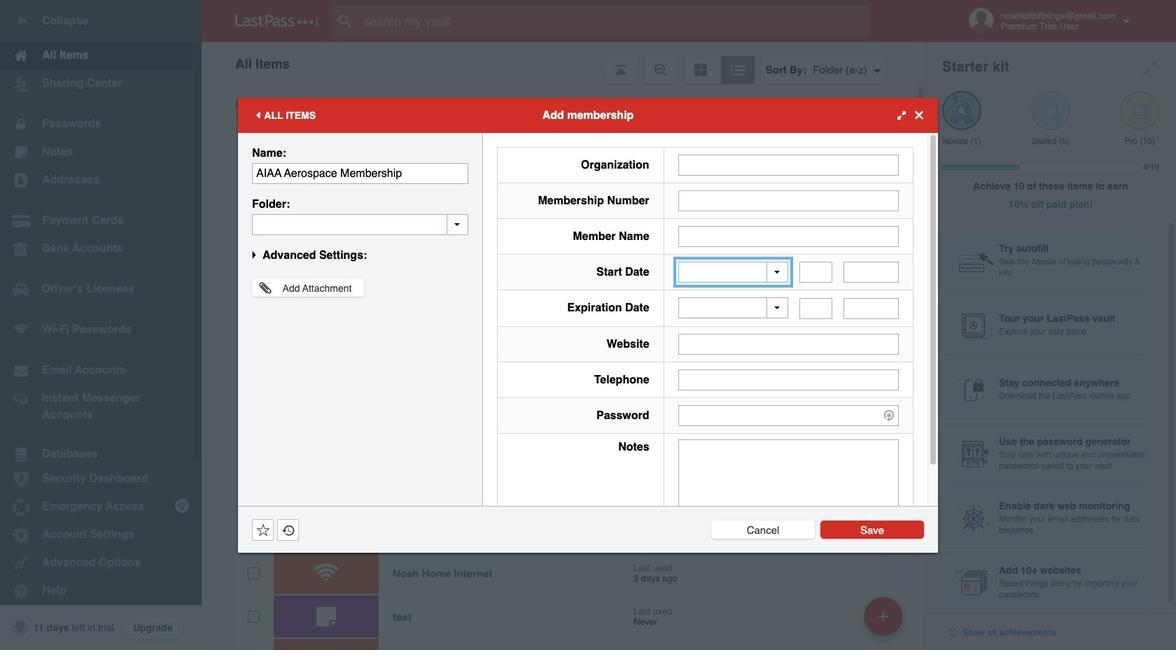 Task type: locate. For each thing, give the bounding box(es) containing it.
search my vault text field
[[332, 6, 892, 36]]

new item navigation
[[860, 593, 912, 651]]

None text field
[[679, 154, 900, 175], [252, 163, 469, 184], [679, 190, 900, 211], [800, 262, 833, 283], [844, 262, 899, 283], [800, 298, 833, 319], [679, 440, 900, 526], [679, 154, 900, 175], [252, 163, 469, 184], [679, 190, 900, 211], [800, 262, 833, 283], [844, 262, 899, 283], [800, 298, 833, 319], [679, 440, 900, 526]]

None text field
[[252, 214, 469, 235], [679, 226, 900, 247], [844, 298, 899, 319], [679, 334, 900, 355], [679, 370, 900, 391], [252, 214, 469, 235], [679, 226, 900, 247], [844, 298, 899, 319], [679, 334, 900, 355], [679, 370, 900, 391]]

None password field
[[679, 405, 900, 426]]

lastpass image
[[235, 15, 318, 27]]

vault options navigation
[[202, 42, 926, 84]]

dialog
[[238, 98, 939, 553]]

main navigation navigation
[[0, 0, 202, 651]]



Task type: vqa. For each thing, say whether or not it's contained in the screenshot.
search my vault text box at the top of page
yes



Task type: describe. For each thing, give the bounding box(es) containing it.
Search search field
[[332, 6, 892, 36]]

new item image
[[879, 612, 889, 622]]



